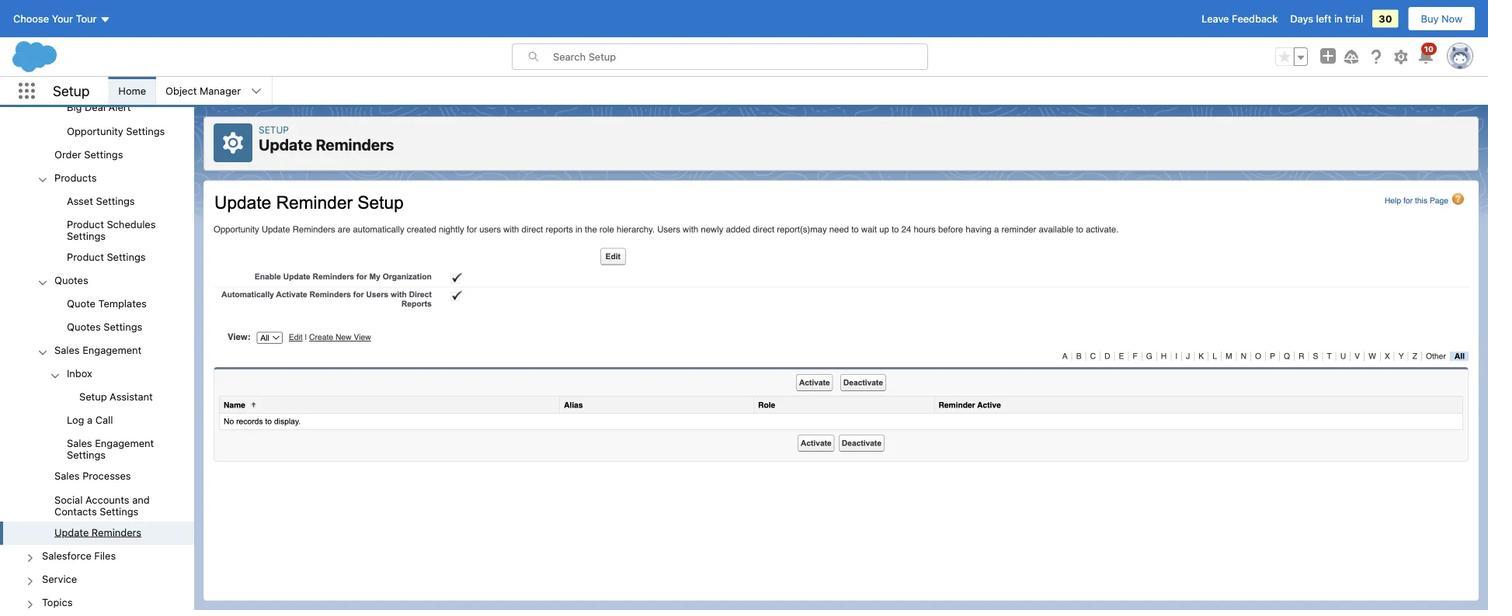 Task type: describe. For each thing, give the bounding box(es) containing it.
opportunity settings
[[67, 125, 165, 137]]

accounts
[[86, 494, 129, 506]]

log a call
[[67, 415, 113, 426]]

big deal alert link
[[67, 102, 131, 116]]

settings inside social accounts and contacts settings
[[100, 506, 139, 517]]

10
[[1425, 44, 1435, 53]]

salesforce files
[[42, 550, 116, 562]]

sales engagement settings
[[67, 438, 154, 461]]

sales engagement
[[54, 345, 142, 356]]

product settings link
[[67, 251, 146, 265]]

setup link
[[259, 124, 289, 135]]

setup assistant
[[79, 391, 153, 403]]

product settings
[[67, 251, 146, 263]]

group containing inbox
[[0, 363, 194, 466]]

asset settings
[[67, 195, 135, 207]]

0 vertical spatial setup
[[53, 83, 90, 99]]

sales for sales processes
[[54, 471, 80, 482]]

sales for sales engagement
[[54, 345, 80, 356]]

in
[[1335, 13, 1343, 24]]

social
[[54, 494, 83, 506]]

order settings link
[[54, 148, 123, 162]]

call
[[95, 415, 113, 426]]

social accounts and contacts settings
[[54, 494, 150, 517]]

assistant
[[110, 391, 153, 403]]

asset
[[67, 195, 93, 207]]

contacts
[[54, 506, 97, 517]]

buy
[[1422, 13, 1440, 24]]

social accounts and contacts settings link
[[54, 494, 194, 517]]

quotes settings
[[67, 321, 142, 333]]

Search Setup text field
[[553, 44, 928, 69]]

files
[[94, 550, 116, 562]]

inbox
[[67, 368, 92, 380]]

days left in trial
[[1291, 13, 1364, 24]]

quotes for quotes settings
[[67, 321, 101, 333]]

setup update reminders
[[259, 124, 394, 154]]

sales engagement link
[[54, 345, 142, 359]]

products tree item
[[0, 167, 194, 270]]

setup for update
[[259, 124, 289, 135]]

products link
[[54, 172, 97, 186]]

30
[[1380, 13, 1393, 24]]

product schedules settings
[[67, 218, 156, 242]]

object manager link
[[156, 77, 250, 105]]

products
[[54, 172, 97, 183]]

sales for sales engagement settings
[[67, 438, 92, 450]]

service
[[42, 573, 77, 585]]

salesforce files link
[[42, 550, 116, 564]]

feedback
[[1233, 13, 1279, 24]]

and
[[132, 494, 150, 506]]

choose your tour
[[13, 13, 97, 24]]

settings down opportunity
[[84, 148, 123, 160]]

processes
[[83, 471, 131, 482]]

a
[[87, 415, 93, 426]]

salesforce
[[42, 550, 92, 562]]

settings inside sales engagement settings
[[67, 450, 106, 461]]

quote templates
[[67, 298, 147, 309]]



Task type: vqa. For each thing, say whether or not it's contained in the screenshot.
engage to the bottom
no



Task type: locate. For each thing, give the bounding box(es) containing it.
leave feedback link
[[1202, 13, 1279, 24]]

engagement down quotes settings link
[[83, 345, 142, 356]]

group containing quote templates
[[0, 293, 194, 340]]

setup inside inbox tree item
[[79, 391, 107, 403]]

home
[[118, 85, 146, 97]]

product down the asset
[[67, 218, 104, 230]]

templates
[[98, 298, 147, 309]]

opportunity settings link
[[67, 125, 165, 139]]

quotes settings link
[[67, 321, 142, 335]]

1 vertical spatial engagement
[[95, 438, 154, 450]]

inbox tree item
[[0, 363, 194, 410]]

group
[[0, 0, 194, 545], [1276, 47, 1309, 66], [0, 97, 194, 144], [0, 190, 194, 270], [0, 293, 194, 340], [0, 363, 194, 466]]

settings inside quotes tree item
[[104, 321, 142, 333]]

quotes
[[54, 274, 88, 286], [67, 321, 101, 333]]

settings up sales processes on the bottom
[[67, 450, 106, 461]]

order
[[54, 148, 81, 160]]

choose your tour button
[[12, 6, 112, 31]]

quotes up quote at the left of the page
[[54, 274, 88, 286]]

quote
[[67, 298, 96, 309]]

product inside product schedules settings
[[67, 218, 104, 230]]

update inside tree item
[[54, 527, 89, 538]]

2 product from the top
[[67, 251, 104, 263]]

quotes link
[[54, 274, 88, 289]]

0 horizontal spatial update
[[54, 527, 89, 538]]

topics link
[[42, 597, 73, 611]]

update reminders link
[[54, 527, 141, 541]]

settings
[[126, 125, 165, 137], [84, 148, 123, 160], [96, 195, 135, 207], [67, 230, 106, 242], [107, 251, 146, 263], [104, 321, 142, 333], [67, 450, 106, 461], [100, 506, 139, 517]]

product for product schedules settings
[[67, 218, 104, 230]]

inbox link
[[67, 368, 92, 382]]

0 vertical spatial update
[[259, 136, 312, 154]]

quote templates link
[[67, 298, 147, 312]]

engagement down call
[[95, 438, 154, 450]]

opportunity
[[67, 125, 123, 137]]

your
[[52, 13, 73, 24]]

1 vertical spatial update
[[54, 527, 89, 538]]

2 vertical spatial setup
[[79, 391, 107, 403]]

settings up the update reminders
[[100, 506, 139, 517]]

1 vertical spatial reminders
[[92, 527, 141, 538]]

settings down 'product schedules settings' link
[[107, 251, 146, 263]]

settings up schedules
[[96, 195, 135, 207]]

1 vertical spatial product
[[67, 251, 104, 263]]

quotes for 'quotes' link
[[54, 274, 88, 286]]

trial
[[1346, 13, 1364, 24]]

1 horizontal spatial reminders
[[316, 136, 394, 154]]

1 vertical spatial sales
[[67, 438, 92, 450]]

quotes tree item
[[0, 270, 194, 340]]

big deal alert
[[67, 102, 131, 113]]

0 vertical spatial engagement
[[83, 345, 142, 356]]

sales processes
[[54, 471, 131, 482]]

setup assistant link
[[79, 391, 153, 405]]

settings inside product schedules settings
[[67, 230, 106, 242]]

sales processes link
[[54, 471, 131, 485]]

update reminders
[[54, 527, 141, 538]]

alert
[[109, 102, 131, 113]]

buy now
[[1422, 13, 1463, 24]]

object manager
[[166, 85, 241, 97]]

engagement
[[83, 345, 142, 356], [95, 438, 154, 450]]

0 vertical spatial product
[[67, 218, 104, 230]]

engagement for sales engagement settings
[[95, 438, 154, 450]]

quotes down quote at the left of the page
[[67, 321, 101, 333]]

0 vertical spatial quotes
[[54, 274, 88, 286]]

update
[[259, 136, 312, 154], [54, 527, 89, 538]]

topics
[[42, 597, 73, 609]]

log a call link
[[67, 415, 113, 429]]

home link
[[109, 77, 156, 105]]

setup
[[53, 83, 90, 99], [259, 124, 289, 135], [79, 391, 107, 403]]

10 button
[[1417, 43, 1438, 66]]

sales up social
[[54, 471, 80, 482]]

choose
[[13, 13, 49, 24]]

deal
[[85, 102, 106, 113]]

product schedules settings link
[[67, 218, 194, 242]]

settings up the product settings
[[67, 230, 106, 242]]

engagement inside sales engagement settings
[[95, 438, 154, 450]]

sales inside "link"
[[54, 471, 80, 482]]

settings down the templates
[[104, 321, 142, 333]]

2 vertical spatial sales
[[54, 471, 80, 482]]

0 vertical spatial reminders
[[316, 136, 394, 154]]

product up 'quotes' link
[[67, 251, 104, 263]]

1 product from the top
[[67, 218, 104, 230]]

1 vertical spatial quotes
[[67, 321, 101, 333]]

manager
[[200, 85, 241, 97]]

log
[[67, 415, 84, 426]]

0 vertical spatial sales
[[54, 345, 80, 356]]

group containing asset settings
[[0, 190, 194, 270]]

update inside setup update reminders
[[259, 136, 312, 154]]

reminders inside setup update reminders
[[316, 136, 394, 154]]

product for product settings
[[67, 251, 104, 263]]

reminders
[[316, 136, 394, 154], [92, 527, 141, 538]]

sales engagement settings link
[[67, 438, 194, 461]]

big
[[67, 102, 82, 113]]

engagement for sales engagement
[[83, 345, 142, 356]]

now
[[1442, 13, 1463, 24]]

1 vertical spatial setup
[[259, 124, 289, 135]]

left
[[1317, 13, 1332, 24]]

tour
[[76, 13, 97, 24]]

schedules
[[107, 218, 156, 230]]

buy now button
[[1409, 6, 1477, 31]]

product
[[67, 218, 104, 230], [67, 251, 104, 263]]

setup inside setup update reminders
[[259, 124, 289, 135]]

sales inside sales engagement settings
[[67, 438, 92, 450]]

leave feedback
[[1202, 13, 1279, 24]]

sales down log
[[67, 438, 92, 450]]

days
[[1291, 13, 1314, 24]]

sales
[[54, 345, 80, 356], [67, 438, 92, 450], [54, 471, 80, 482]]

setup for assistant
[[79, 391, 107, 403]]

update down contacts
[[54, 527, 89, 538]]

sales engagement tree item
[[0, 340, 194, 466]]

order settings
[[54, 148, 123, 160]]

1 horizontal spatial update
[[259, 136, 312, 154]]

object
[[166, 85, 197, 97]]

update down setup "link"
[[259, 136, 312, 154]]

asset settings link
[[67, 195, 135, 209]]

update reminders tree item
[[0, 522, 194, 545]]

reminders inside tree item
[[92, 527, 141, 538]]

0 horizontal spatial reminders
[[92, 527, 141, 538]]

service link
[[42, 573, 77, 588]]

settings down alert
[[126, 125, 165, 137]]

leave
[[1202, 13, 1230, 24]]

sales up inbox
[[54, 345, 80, 356]]



